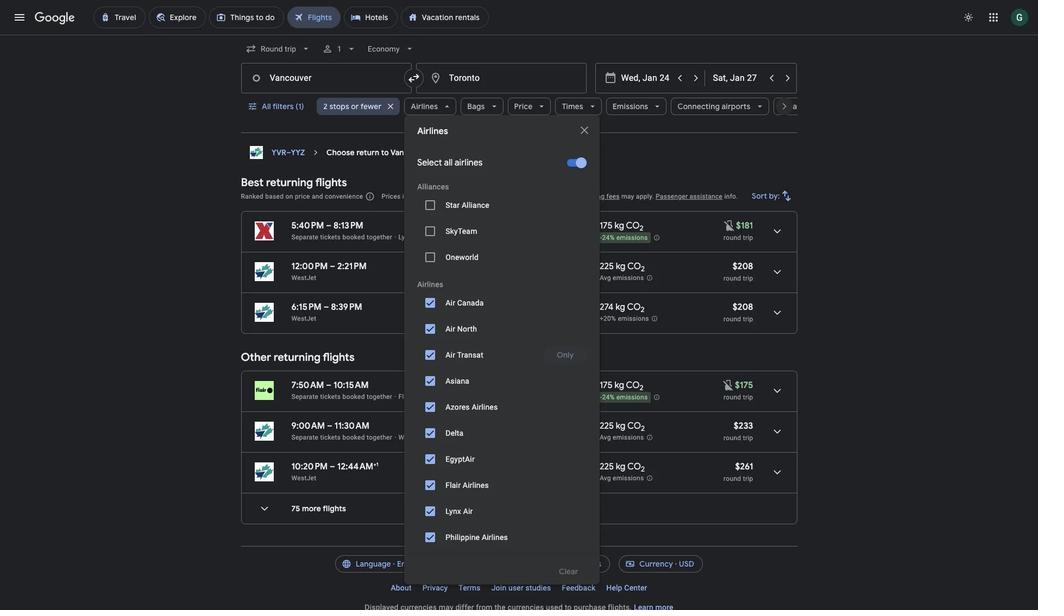 Task type: locate. For each thing, give the bounding box(es) containing it.
5 hr 24 min
[[453, 302, 497, 313]]

2 together from the top
[[367, 393, 392, 401]]

separate tickets booked together down 8:13 pm at the top
[[291, 234, 392, 241]]

5 down azores on the bottom left of page
[[453, 421, 458, 432]]

175 for 225
[[600, 380, 613, 391]]

1 vertical spatial 175 kg co 2
[[600, 380, 644, 393]]

min inside 5 hr 24 min yyz – yvr
[[482, 462, 497, 473]]

2 trip from the top
[[743, 275, 753, 282]]

5 for 5 hr 24 min
[[453, 302, 458, 313]]

1 vertical spatial separate tickets booked together. this trip includes tickets from multiple airlines. missed connections may be protected by kiwi.com.. element
[[291, 393, 392, 401]]

1 vertical spatial lynx
[[446, 507, 461, 516]]

flair airlines inside search box
[[446, 481, 489, 490]]

1 vertical spatial total duration 5 hr 24 min. element
[[453, 462, 524, 474]]

3 avg emissions from the top
[[600, 475, 644, 483]]

– up 'best returning flights'
[[286, 148, 291, 158]]

trip down '$181'
[[743, 234, 753, 242]]

2 avg emissions from the top
[[600, 434, 644, 442]]

None search field
[[241, 36, 830, 611]]

175 for 274
[[600, 221, 613, 231]]

0 vertical spatial together
[[367, 234, 392, 241]]

round down '$181'
[[724, 234, 741, 242]]

0 horizontal spatial flair
[[399, 393, 412, 401]]

1 175 kg co 2 from the top
[[600, 221, 644, 233]]

2 for 11:30 am
[[641, 424, 645, 434]]

Departure time: 7:50 AM. text field
[[291, 380, 324, 391]]

11:30 am
[[335, 421, 369, 432]]

1 vertical spatial round trip
[[724, 394, 753, 401]]

separate down '9:00 am'
[[291, 434, 318, 442]]

2 hr from the top
[[460, 302, 468, 313]]

2 avg from the top
[[600, 434, 611, 442]]

fees right bag
[[607, 193, 620, 200]]

leaves toronto pearson international airport at 5:40 pm on saturday, january 27 and arrives at vancouver international airport at 8:13 pm on saturday, january 27. element
[[291, 221, 363, 231]]

may
[[621, 193, 634, 200]]

this price for this flight doesn't include overhead bin access. if you need a carry-on bag, use the bags filter to update prices. image
[[723, 219, 736, 232], [722, 379, 735, 392]]

hr left 33
[[460, 221, 468, 231]]

1 horizontal spatial fees
[[607, 193, 620, 200]]

1 vertical spatial 208 us dollars text field
[[733, 302, 753, 313]]

1 vertical spatial -24% emissions
[[600, 394, 648, 402]]

fees
[[477, 193, 490, 200], [607, 193, 620, 200]]

0 vertical spatial $208
[[733, 261, 753, 272]]

flights for 75 more flights
[[323, 504, 346, 514]]

1 vertical spatial separate
[[291, 393, 318, 401]]

None field
[[241, 39, 316, 59], [363, 39, 419, 59], [241, 39, 316, 59], [363, 39, 419, 59]]

1 vertical spatial flair
[[446, 481, 461, 490]]

flair
[[399, 393, 412, 401], [446, 481, 461, 490]]

3 225 from the top
[[600, 462, 614, 473]]

– up oneworld
[[465, 234, 470, 241]]

yvr inside 5 hr 33 min yyz – yvr
[[470, 234, 482, 241]]

– left 12:44 am
[[330, 462, 335, 473]]

states
[[579, 560, 601, 569]]

2 vertical spatial yvr
[[470, 475, 482, 482]]

1 vertical spatial 175
[[600, 380, 613, 391]]

round trip down '$181'
[[724, 234, 753, 242]]

total duration 5 hr 30 min. element
[[453, 421, 524, 434]]

0 vertical spatial 208 us dollars text field
[[733, 261, 753, 272]]

1 225 kg co 2 from the top
[[600, 261, 645, 274]]

transat
[[457, 351, 483, 360]]

24 for 5 hr 24 min yyz – yvr
[[470, 462, 480, 473]]

yyz inside 5 hr 24 min yyz – yvr
[[453, 475, 465, 482]]

lynx air down include
[[399, 234, 422, 241]]

booked for 10:15 am
[[342, 393, 365, 401]]

$208 left the "flight details. leaves toronto pearson international airport at 6:15 pm on saturday, january 27 and arrives at vancouver international airport at 8:39 pm on saturday, january 27." icon
[[733, 302, 753, 313]]

flight details. leaves toronto pearson international airport at 10:20 pm on saturday, january 27 and arrives at vancouver international airport at 12:44 am on sunday, january 28. image
[[764, 460, 790, 486]]

separate for 5:40 pm
[[291, 234, 318, 241]]

sort by: button
[[747, 183, 797, 209]]

– right '9:00 am'
[[327, 421, 332, 432]]

privacy
[[422, 584, 448, 593]]

1 avg emissions from the top
[[600, 274, 644, 282]]

hr inside 5 hr 33 min yyz – yvr
[[460, 221, 468, 231]]

2 vertical spatial avg
[[600, 475, 611, 483]]

round down $233 text field
[[724, 435, 741, 442]]

2 for 12:44 am
[[641, 465, 645, 474]]

round left the flight details. leaves toronto pearson international airport at 12:00 pm on saturday, january 27 and arrives at vancouver international airport at 2:21 pm on saturday, january 27. 'icon'
[[724, 275, 741, 282]]

total duration 5 hr 24 min. element down 5 hr 30 min yyz –
[[453, 462, 524, 474]]

1 vertical spatial this price for this flight doesn't include overhead bin access. if you need a carry-on bag, use the bags filter to update prices. image
[[722, 379, 735, 392]]

3 225 kg co 2 from the top
[[600, 462, 645, 474]]

min for 5 hr 24 min yyz – yvr
[[482, 462, 497, 473]]

5 trip from the top
[[743, 435, 753, 442]]

usd
[[679, 560, 694, 569]]

$208 round trip for 1st 208 us dollars text field from the bottom
[[724, 302, 753, 323]]

Departure text field
[[621, 64, 671, 93]]

225 for 5 hr 30 min
[[600, 421, 614, 432]]

westjet
[[291, 274, 316, 282], [291, 315, 316, 323], [399, 434, 423, 442], [291, 475, 316, 482]]

yvr
[[271, 148, 286, 158], [470, 234, 482, 241], [470, 475, 482, 482]]

flight details. leaves toronto pearson international airport at 12:00 pm on saturday, january 27 and arrives at vancouver international airport at 2:21 pm on saturday, january 27. image
[[764, 259, 790, 285]]

1 vertical spatial avg emissions
[[600, 434, 644, 442]]

24 inside 5 hr 24 min yyz – yvr
[[470, 462, 480, 473]]

2 175 from the top
[[600, 380, 613, 391]]

- for 274
[[600, 234, 602, 242]]

5 inside 5 hr 24 min yyz – yvr
[[453, 462, 458, 473]]

booked down 8:13 pm at the top
[[342, 234, 365, 241]]

sort
[[752, 191, 767, 201]]

separate tickets booked together. this trip includes tickets from multiple airlines. missed connections may be protected by kiwi.com.. element down 8:13 pm at the top
[[291, 234, 392, 241]]

2 225 kg co 2 from the top
[[600, 421, 645, 434]]

2 vertical spatial avg emissions
[[600, 475, 644, 483]]

help center
[[606, 584, 647, 593]]

3 together from the top
[[367, 434, 392, 442]]

1 175 from the top
[[600, 221, 613, 231]]

connecting
[[678, 102, 720, 111]]

$175
[[735, 380, 753, 391]]

2 175 kg co 2 from the top
[[600, 380, 644, 393]]

yvr down egyptair
[[470, 475, 482, 482]]

1 hr from the top
[[460, 221, 468, 231]]

flights up leaves toronto pearson international airport at 7:50 am on saturday, january 27 and arrives at vancouver international airport at 10:15 am on saturday, january 27. element
[[323, 351, 355, 365]]

0 vertical spatial separate
[[291, 234, 318, 241]]

1 together from the top
[[367, 234, 392, 241]]

None text field
[[416, 63, 586, 93]]

separate tickets booked together. this trip includes tickets from multiple airlines. missed connections may be protected by kiwi.com.. element for 8:13 pm
[[291, 234, 392, 241]]

6 round from the top
[[724, 475, 741, 483]]

– for yyz
[[286, 148, 291, 158]]

min inside 5 hr 33 min yyz – yvr
[[482, 221, 496, 231]]

yvr inside 5 hr 24 min yyz – yvr
[[470, 475, 482, 482]]

2 for 10:15 am
[[640, 384, 644, 393]]

2 vertical spatial separate tickets booked together. this trip includes tickets from multiple airlines. missed connections may be protected by kiwi.com.. element
[[291, 434, 392, 442]]

0 horizontal spatial flair airlines
[[399, 393, 437, 401]]

2 $208 round trip from the top
[[724, 302, 753, 323]]

0 vertical spatial 1
[[337, 45, 342, 53]]

united
[[553, 560, 577, 569]]

2 horizontal spatial 1
[[502, 193, 506, 200]]

round trip
[[724, 234, 753, 242], [724, 394, 753, 401]]

0 vertical spatial -24% emissions
[[600, 234, 648, 242]]

5 left 33
[[453, 221, 458, 231]]

co
[[626, 221, 640, 231], [627, 261, 641, 272], [627, 302, 641, 313], [626, 380, 640, 391], [627, 421, 641, 432], [627, 462, 641, 473]]

flights up convenience
[[315, 176, 347, 190]]

1 vertical spatial separate tickets booked together
[[291, 393, 392, 401]]

0 vertical spatial flights
[[315, 176, 347, 190]]

terms link
[[453, 580, 486, 597]]

taxes
[[453, 193, 470, 200]]

round down $261
[[724, 475, 741, 483]]

225 kg co 2 for $233
[[600, 421, 645, 434]]

westjet inside '6:15 pm – 8:39 pm westjet'
[[291, 315, 316, 323]]

1 vertical spatial $208
[[733, 302, 753, 313]]

2 vertical spatial separate tickets booked together
[[291, 434, 392, 442]]

returning
[[266, 176, 313, 190], [274, 351, 321, 365]]

english
[[397, 560, 423, 569]]

trip down $175 at the right of the page
[[743, 394, 753, 401]]

2:21 pm
[[337, 261, 367, 272]]

kg for 9:00 am – 11:30 am
[[616, 421, 626, 432]]

3 booked from the top
[[342, 434, 365, 442]]

0 vertical spatial returning
[[266, 176, 313, 190]]

0 vertical spatial yvr
[[271, 148, 286, 158]]

1 24% from the top
[[602, 234, 615, 242]]

$208 round trip for second 208 us dollars text field from the bottom of the page
[[724, 261, 753, 282]]

total duration 5 hr 25 min. element
[[453, 380, 524, 393]]

5 inside 5 hr 33 min yyz – yvr
[[453, 221, 458, 231]]

fees up the alliance
[[477, 193, 490, 200]]

round down $175 text box
[[724, 394, 741, 401]]

tickets down 5:40 pm – 8:13 pm
[[320, 234, 341, 241]]

separate tickets booked together. this trip includes tickets from multiple airlines. missed connections may be protected by kiwi.com.. element down arrival time: 10:15 am. text box
[[291, 393, 392, 401]]

together for 8:13 pm
[[367, 234, 392, 241]]

Arrival time: 2:21 PM. text field
[[337, 261, 367, 272]]

yyz for 9:00 am – 11:30 am
[[453, 434, 465, 442]]

175 kg co 2 for 225
[[600, 380, 644, 393]]

yyz up oneworld
[[453, 234, 465, 241]]

next image
[[771, 93, 797, 120]]

separate tickets booked together down arrival time: 10:15 am. text box
[[291, 393, 392, 401]]

5 hr 30 min yyz –
[[453, 421, 497, 442]]

together down 'arrival time: 11:30 am.' text box
[[367, 434, 392, 442]]

hr for 5 hr 33 min yyz – yvr
[[460, 221, 468, 231]]

0 vertical spatial lynx air
[[399, 234, 422, 241]]

0 vertical spatial avg
[[600, 274, 611, 282]]

0 vertical spatial round trip
[[724, 234, 753, 242]]

delta
[[446, 429, 464, 438]]

together up 2:21 pm
[[367, 234, 392, 241]]

1 horizontal spatial flair
[[446, 481, 461, 490]]

2 stops or fewer
[[323, 102, 381, 111]]

main content
[[241, 142, 797, 533]]

air canada
[[446, 299, 484, 307]]

75 more flights image
[[251, 496, 277, 522]]

booked down 'arrival time: 11:30 am.' text box
[[342, 434, 365, 442]]

total duration 5 hr 33 min. element
[[453, 221, 524, 233]]

air left transat in the bottom left of the page
[[446, 351, 455, 360]]

2 tickets from the top
[[320, 393, 341, 401]]

2 separate tickets booked together. this trip includes tickets from multiple airlines. missed connections may be protected by kiwi.com.. element from the top
[[291, 393, 392, 401]]

yyz up egyptair
[[453, 434, 465, 442]]

to
[[381, 148, 389, 158]]

1 horizontal spatial lynx air
[[446, 507, 473, 516]]

all
[[262, 102, 271, 111]]

separate down the "7:50 am"
[[291, 393, 318, 401]]

1 vertical spatial together
[[367, 393, 392, 401]]

price button
[[508, 93, 551, 120]]

2 vertical spatial 1
[[376, 461, 379, 468]]

1 round trip from the top
[[724, 234, 753, 242]]

3 tickets from the top
[[320, 434, 341, 442]]

3 separate from the top
[[291, 434, 318, 442]]

0 vertical spatial 175 kg co 2
[[600, 221, 644, 233]]

star alliance
[[446, 201, 489, 210]]

yvr up 'best returning flights'
[[271, 148, 286, 158]]

- for 225
[[600, 394, 602, 402]]

1 vertical spatial flair airlines
[[446, 481, 489, 490]]

0 vertical spatial booked
[[342, 234, 365, 241]]

2 vertical spatial together
[[367, 434, 392, 442]]

$208 round trip
[[724, 261, 753, 282], [724, 302, 753, 323]]

225 kg co 2 for $261
[[600, 462, 645, 474]]

2 separate from the top
[[291, 393, 318, 401]]

air for air canada
[[446, 299, 455, 307]]

1 vertical spatial avg
[[600, 434, 611, 442]]

Departure time: 6:15 PM. text field
[[291, 302, 322, 313]]

-24% emissions
[[600, 234, 648, 242], [600, 394, 648, 402]]

vancouver
[[391, 148, 430, 158]]

trip left the flight details. leaves toronto pearson international airport at 12:00 pm on saturday, january 27 and arrives at vancouver international airport at 2:21 pm on saturday, january 27. 'icon'
[[743, 275, 753, 282]]

1 vertical spatial tickets
[[320, 393, 341, 401]]

air left north
[[446, 325, 455, 334]]

tickets
[[320, 234, 341, 241], [320, 393, 341, 401], [320, 434, 341, 442]]

1 separate tickets booked together from the top
[[291, 234, 392, 241]]

about
[[391, 584, 412, 593]]

3 5 from the top
[[453, 380, 458, 391]]

yvr down 33
[[470, 234, 482, 241]]

other
[[241, 351, 271, 365]]

5 up air north
[[453, 302, 458, 313]]

oneworld
[[446, 253, 479, 262]]

0 vertical spatial flair airlines
[[399, 393, 437, 401]]

booked down arrival time: 10:15 am. text box
[[342, 393, 365, 401]]

1 vertical spatial 225
[[600, 421, 614, 432]]

separate down departure time: 5:40 pm. text field at the top
[[291, 234, 318, 241]]

0 vertical spatial separate tickets booked together. this trip includes tickets from multiple airlines. missed connections may be protected by kiwi.com.. element
[[291, 234, 392, 241]]

0 vertical spatial this price for this flight doesn't include overhead bin access. if you need a carry-on bag, use the bags filter to update prices. image
[[723, 219, 736, 232]]

5 hr from the top
[[460, 462, 468, 473]]

4 hr from the top
[[460, 421, 468, 432]]

based
[[265, 193, 284, 200]]

1
[[337, 45, 342, 53], [502, 193, 506, 200], [376, 461, 379, 468]]

5 left 25
[[453, 380, 458, 391]]

None text field
[[241, 63, 412, 93]]

– left 2:21 pm
[[330, 261, 335, 272]]

3 hr from the top
[[460, 380, 468, 391]]

3 separate tickets booked together from the top
[[291, 434, 392, 442]]

co for 5:40 pm – 8:13 pm
[[626, 221, 640, 231]]

0 vertical spatial 225
[[600, 261, 614, 272]]

lynx up the philippine
[[446, 507, 461, 516]]

208 us dollars text field left the flight details. leaves toronto pearson international airport at 12:00 pm on saturday, january 27 and arrives at vancouver international airport at 2:21 pm on saturday, january 27. 'icon'
[[733, 261, 753, 272]]

min inside 5 hr 30 min yyz –
[[483, 421, 497, 432]]

0 vertical spatial 24
[[470, 302, 480, 313]]

2 -24% emissions from the top
[[600, 394, 648, 402]]

1 vertical spatial booked
[[342, 393, 365, 401]]

75
[[291, 504, 300, 514]]

2 round from the top
[[724, 275, 741, 282]]

westjet down 12:00 pm text field
[[291, 274, 316, 282]]

price
[[514, 102, 533, 111]]

5:40 pm – 8:13 pm
[[291, 221, 363, 231]]

2 separate tickets booked together from the top
[[291, 393, 392, 401]]

– inside '6:15 pm – 8:39 pm westjet'
[[324, 302, 329, 313]]

1 -24% emissions from the top
[[600, 234, 648, 242]]

0 horizontal spatial 1
[[337, 45, 342, 53]]

– left 8:13 pm at the top
[[326, 221, 331, 231]]

round left the "flight details. leaves toronto pearson international airport at 6:15 pm on saturday, january 27 and arrives at vancouver international airport at 8:39 pm on saturday, january 27." icon
[[724, 316, 741, 323]]

azores
[[446, 403, 470, 412]]

2 round trip from the top
[[724, 394, 753, 401]]

4 round from the top
[[724, 394, 741, 401]]

1 vertical spatial 24%
[[602, 394, 615, 402]]

– right 6:15 pm text field
[[324, 302, 329, 313]]

yyz inside 5 hr 30 min yyz –
[[453, 434, 465, 442]]

– inside 10:20 pm – 12:44 am + 1
[[330, 462, 335, 473]]

philippine airlines
[[446, 533, 508, 542]]

flights for other returning flights
[[323, 351, 355, 365]]

0 vertical spatial 24%
[[602, 234, 615, 242]]

returning for other
[[274, 351, 321, 365]]

5 for 5 hr 33 min yyz – yvr
[[453, 221, 458, 231]]

1 tickets from the top
[[320, 234, 341, 241]]

min for 5 hr 25 min
[[482, 380, 497, 391]]

1 vertical spatial $208 round trip
[[724, 302, 753, 323]]

175
[[600, 221, 613, 231], [600, 380, 613, 391]]

5 round from the top
[[724, 435, 741, 442]]

1 vertical spatial 225 kg co 2
[[600, 421, 645, 434]]

none search field containing airlines
[[241, 36, 830, 611]]

1 horizontal spatial flair airlines
[[446, 481, 489, 490]]

24 up north
[[470, 302, 480, 313]]

3 separate tickets booked together. this trip includes tickets from multiple airlines. missed connections may be protected by kiwi.com.. element from the top
[[291, 434, 392, 442]]

separate tickets booked together. this trip includes tickets from multiple airlines. missed connections may be protected by kiwi.com.. element for 10:15 am
[[291, 393, 392, 401]]

2 5 from the top
[[453, 302, 458, 313]]

2 vertical spatial separate
[[291, 434, 318, 442]]

12:00 pm
[[291, 261, 328, 272]]

lynx air
[[399, 234, 422, 241], [446, 507, 473, 516]]

1 separate from the top
[[291, 234, 318, 241]]

5 hr 33 min yyz – yvr
[[453, 221, 496, 241]]

trip
[[743, 234, 753, 242], [743, 275, 753, 282], [743, 316, 753, 323], [743, 394, 753, 401], [743, 435, 753, 442], [743, 475, 753, 483]]

175 kg co 2
[[600, 221, 644, 233], [600, 380, 644, 393]]

0 horizontal spatial fees
[[477, 193, 490, 200]]

min for 5 hr 33 min yyz – yvr
[[482, 221, 496, 231]]

3 trip from the top
[[743, 316, 753, 323]]

$208 left the flight details. leaves toronto pearson international airport at 12:00 pm on saturday, january 27 and arrives at vancouver international airport at 2:21 pm on saturday, january 27. 'icon'
[[733, 261, 753, 272]]

$208 round trip left the "flight details. leaves toronto pearson international airport at 6:15 pm on saturday, january 27 and arrives at vancouver international airport at 8:39 pm on saturday, january 27." icon
[[724, 302, 753, 323]]

westjet left delta
[[399, 434, 423, 442]]

2 vertical spatial 225 kg co 2
[[600, 462, 645, 474]]

swap origin and destination. image
[[407, 72, 420, 85]]

separate tickets booked together. this trip includes tickets from multiple airlines. missed connections may be protected by kiwi.com.. element for 11:30 am
[[291, 434, 392, 442]]

separate tickets booked together
[[291, 234, 392, 241], [291, 393, 392, 401], [291, 434, 392, 442]]

– inside 12:00 pm – 2:21 pm westjet
[[330, 261, 335, 272]]

tickets down leaves toronto pearson international airport at 7:50 am on saturday, january 27 and arrives at vancouver international airport at 10:15 am on saturday, january 27. element
[[320, 393, 341, 401]]

1 vertical spatial 1
[[502, 193, 506, 200]]

225 for 5 hr 24 min
[[600, 462, 614, 473]]

total duration 5 hr 24 min. element up north
[[453, 302, 524, 315]]

2 fees from the left
[[607, 193, 620, 200]]

round trip down $175 at the right of the page
[[724, 394, 753, 401]]

trip left the "flight details. leaves toronto pearson international airport at 6:15 pm on saturday, january 27 and arrives at vancouver international airport at 8:39 pm on saturday, january 27." icon
[[743, 316, 753, 323]]

hr down delta
[[460, 462, 468, 473]]

co for 9:00 am – 11:30 am
[[627, 421, 641, 432]]

– right 7:50 am text box
[[326, 380, 331, 391]]

hr inside 5 hr 24 min yyz – yvr
[[460, 462, 468, 473]]

together for 10:15 am
[[367, 393, 392, 401]]

westjet down departure time: 10:20 pm. text field
[[291, 475, 316, 482]]

kg for 7:50 am – 10:15 am
[[615, 380, 624, 391]]

5 inside 5 hr 30 min yyz –
[[453, 421, 458, 432]]

air left canada
[[446, 299, 455, 307]]

air for air north
[[446, 325, 455, 334]]

flights right more
[[323, 504, 346, 514]]

and
[[312, 193, 323, 200]]

hr left 30
[[460, 421, 468, 432]]

2 for 8:13 pm
[[640, 224, 644, 233]]

0 vertical spatial 225 kg co 2
[[600, 261, 645, 274]]

min
[[482, 221, 496, 231], [482, 302, 497, 313], [482, 380, 497, 391], [483, 421, 497, 432], [482, 462, 497, 473]]

returning up the "7:50 am"
[[274, 351, 321, 365]]

2 inside popup button
[[323, 102, 328, 111]]

2 booked from the top
[[342, 393, 365, 401]]

5 5 from the top
[[453, 462, 458, 473]]

Departure time: 9:00 AM. text field
[[291, 421, 325, 432]]

0 vertical spatial flair
[[399, 393, 412, 401]]

2 vertical spatial flights
[[323, 504, 346, 514]]

1 vertical spatial 24
[[470, 462, 480, 473]]

1 total duration 5 hr 24 min. element from the top
[[453, 302, 524, 315]]

yyz inside 5 hr 33 min yyz – yvr
[[453, 234, 465, 241]]

– down egyptair
[[465, 475, 470, 482]]

westjet down 6:15 pm
[[291, 315, 316, 323]]

trip down $233 text field
[[743, 435, 753, 442]]

1 vertical spatial lynx air
[[446, 507, 473, 516]]

0 horizontal spatial +
[[373, 461, 376, 468]]

5 down delta
[[453, 462, 458, 473]]

yyz for 10:20 pm – 12:44 am + 1
[[453, 475, 465, 482]]

2 inside '274 kg co 2'
[[641, 305, 645, 315]]

0 horizontal spatial lynx
[[399, 234, 412, 241]]

1 24 from the top
[[470, 302, 480, 313]]

this price for this flight doesn't include overhead bin access. if you need a carry-on bag, use the bags filter to update prices. image for $175
[[722, 379, 735, 392]]

1 trip from the top
[[743, 234, 753, 242]]

hr up air north
[[460, 302, 468, 313]]

1 $208 from the top
[[733, 261, 753, 272]]

avg emissions for $261
[[600, 475, 644, 483]]

2 vertical spatial 225
[[600, 462, 614, 473]]

$208
[[733, 261, 753, 272], [733, 302, 753, 313]]

together down arrival time: 10:15 am. text box
[[367, 393, 392, 401]]

airlines inside popup button
[[411, 102, 438, 111]]

tickets for 10:15 am
[[320, 393, 341, 401]]

1 vertical spatial +
[[373, 461, 376, 468]]

+ inside 10:20 pm – 12:44 am + 1
[[373, 461, 376, 468]]

choose
[[327, 148, 355, 158]]

2 24% from the top
[[602, 394, 615, 402]]

2 208 us dollars text field from the top
[[733, 302, 753, 313]]

2 - from the top
[[600, 394, 602, 402]]

hr left 25
[[460, 380, 468, 391]]

0 vertical spatial $208 round trip
[[724, 261, 753, 282]]

tickets down leaves toronto pearson international airport at 9:00 am on saturday, january 27 and arrives at vancouver international airport at 11:30 am on saturday, january 27. element
[[320, 434, 341, 442]]

kg for 10:20 pm – 12:44 am + 1
[[616, 462, 626, 473]]

-24% emissions for 274
[[600, 234, 648, 242]]

0 vertical spatial 175
[[600, 221, 613, 231]]

1 booked from the top
[[342, 234, 365, 241]]

5
[[453, 221, 458, 231], [453, 302, 458, 313], [453, 380, 458, 391], [453, 421, 458, 432], [453, 462, 458, 473]]

lynx down include
[[399, 234, 412, 241]]

change appearance image
[[956, 4, 982, 30]]

0 vertical spatial -
[[600, 234, 602, 242]]

0 vertical spatial avg emissions
[[600, 274, 644, 282]]

united states
[[553, 560, 601, 569]]

air up the philippine
[[463, 507, 473, 516]]

together
[[367, 234, 392, 241], [367, 393, 392, 401], [367, 434, 392, 442]]

co for 10:20 pm – 12:44 am + 1
[[627, 462, 641, 473]]

2 225 from the top
[[600, 421, 614, 432]]

yyz up 'best returning flights'
[[291, 148, 305, 158]]

asiana
[[446, 377, 469, 386]]

total duration 5 hr 24 min. element
[[453, 302, 524, 315], [453, 462, 524, 474]]

208 us dollars text field left the "flight details. leaves toronto pearson international airport at 6:15 pm on saturday, january 27 and arrives at vancouver international airport at 8:39 pm on saturday, january 27." icon
[[733, 302, 753, 313]]

75 more flights
[[291, 504, 346, 514]]

tickets for 8:13 pm
[[320, 234, 341, 241]]

separate tickets booked together down 'arrival time: 11:30 am.' text box
[[291, 434, 392, 442]]

1 vertical spatial flights
[[323, 351, 355, 365]]

225 kg co 2
[[600, 261, 645, 274], [600, 421, 645, 434], [600, 462, 645, 474]]

3 avg from the top
[[600, 475, 611, 483]]

flair inside search box
[[446, 481, 461, 490]]

currency
[[639, 560, 673, 569]]

2 total duration 5 hr 24 min. element from the top
[[453, 462, 524, 474]]

bag fees may apply. passenger assistance
[[593, 193, 723, 200]]

1 vertical spatial yvr
[[470, 234, 482, 241]]

0 vertical spatial +
[[471, 193, 475, 200]]

yyz down egyptair
[[453, 475, 465, 482]]

this price for this flight doesn't include overhead bin access. if you need a carry-on bag, use the bags filter to update prices. image for $181
[[723, 219, 736, 232]]

lynx air up the philippine
[[446, 507, 473, 516]]

0 vertical spatial separate tickets booked together
[[291, 234, 392, 241]]

0 vertical spatial lynx
[[399, 234, 412, 241]]

208 US dollars text field
[[733, 261, 753, 272], [733, 302, 753, 313]]

1 - from the top
[[600, 234, 602, 242]]

1 horizontal spatial +
[[471, 193, 475, 200]]

studies
[[526, 584, 551, 593]]

1 horizontal spatial lynx
[[446, 507, 461, 516]]

2 vertical spatial tickets
[[320, 434, 341, 442]]

bag
[[593, 193, 605, 200]]

2 24 from the top
[[470, 462, 480, 473]]

emissions
[[617, 234, 648, 242], [613, 274, 644, 282], [618, 315, 649, 323], [617, 394, 648, 402], [613, 434, 644, 442], [613, 475, 644, 483]]

– right delta
[[465, 434, 470, 442]]

separate tickets booked together. this trip includes tickets from multiple airlines. missed connections may be protected by kiwi.com.. element down 'arrival time: 11:30 am.' text box
[[291, 434, 392, 442]]

flight details. leaves toronto pearson international airport at 6:15 pm on saturday, january 27 and arrives at vancouver international airport at 8:39 pm on saturday, january 27. image
[[764, 300, 790, 326]]

6 trip from the top
[[743, 475, 753, 483]]

1 5 from the top
[[453, 221, 458, 231]]

filters
[[272, 102, 293, 111]]

flair airlines
[[399, 393, 437, 401], [446, 481, 489, 490]]

1 inside 10:20 pm – 12:44 am + 1
[[376, 461, 379, 468]]

trip down $261
[[743, 475, 753, 483]]

0 vertical spatial total duration 5 hr 24 min. element
[[453, 302, 524, 315]]

1 $208 round trip from the top
[[724, 261, 753, 282]]

1 vertical spatial returning
[[274, 351, 321, 365]]

1 208 us dollars text field from the top
[[733, 261, 753, 272]]

4 5 from the top
[[453, 421, 458, 432]]

1 separate tickets booked together. this trip includes tickets from multiple airlines. missed connections may be protected by kiwi.com.. element from the top
[[291, 234, 392, 241]]

separate tickets booked together. this trip includes tickets from multiple airlines. missed connections may be protected by kiwi.com.. element
[[291, 234, 392, 241], [291, 393, 392, 401], [291, 434, 392, 442]]

– inside 5 hr 33 min yyz – yvr
[[465, 234, 470, 241]]

returning up the on at the left
[[266, 176, 313, 190]]

2 for 8:39 pm
[[641, 305, 645, 315]]

1 vertical spatial -
[[600, 394, 602, 402]]

24 down 5 hr 30 min yyz –
[[470, 462, 480, 473]]

hr inside 5 hr 30 min yyz –
[[460, 421, 468, 432]]

2 vertical spatial booked
[[342, 434, 365, 442]]

0 vertical spatial tickets
[[320, 234, 341, 241]]

1 horizontal spatial 1
[[376, 461, 379, 468]]

$208 round trip left the flight details. leaves toronto pearson international airport at 12:00 pm on saturday, january 27 and arrives at vancouver international airport at 2:21 pm on saturday, january 27. 'icon'
[[724, 261, 753, 282]]



Task type: vqa. For each thing, say whether or not it's contained in the screenshot.
St related to NW
no



Task type: describe. For each thing, give the bounding box(es) containing it.
separate tickets booked together for 11:30 am
[[291, 434, 392, 442]]

4 trip from the top
[[743, 394, 753, 401]]

1 avg from the top
[[600, 274, 611, 282]]

7:50 am
[[291, 380, 324, 391]]

9:00 am
[[291, 421, 325, 432]]

2 $208 from the top
[[733, 302, 753, 313]]

airlines
[[455, 158, 483, 168]]

$233
[[734, 421, 753, 432]]

round trip for $181
[[724, 234, 753, 242]]

(united
[[425, 560, 451, 569]]

1 fees from the left
[[477, 193, 490, 200]]

air for air transat
[[446, 351, 455, 360]]

egyptair
[[446, 455, 475, 464]]

by:
[[769, 191, 780, 201]]

passenger
[[656, 193, 688, 200]]

close dialog image
[[578, 124, 591, 137]]

lynx air inside search box
[[446, 507, 473, 516]]

main content containing best returning flights
[[241, 142, 797, 533]]

$261 round trip
[[724, 462, 753, 483]]

united states button
[[495, 551, 610, 577]]

flight details. leaves toronto pearson international airport at 7:50 am on saturday, january 27 and arrives at vancouver international airport at 10:15 am on saturday, january 27. image
[[764, 378, 790, 404]]

leaves toronto pearson international airport at 12:00 pm on saturday, january 27 and arrives at vancouver international airport at 2:21 pm on saturday, january 27. element
[[291, 261, 367, 272]]

Return text field
[[713, 64, 763, 93]]

– for 2:21 pm
[[330, 261, 335, 272]]

24% for 274
[[602, 234, 615, 242]]

booked for 8:13 pm
[[342, 234, 365, 241]]

none text field inside search box
[[241, 63, 412, 93]]

kg for 5:40 pm – 8:13 pm
[[615, 221, 624, 231]]

duration button
[[773, 98, 830, 115]]

best returning flights
[[241, 176, 347, 190]]

ranked based on price and convenience
[[241, 193, 363, 200]]

12:44 am
[[337, 462, 373, 473]]

separate tickets booked together for 8:13 pm
[[291, 234, 392, 241]]

10:20 pm
[[291, 462, 328, 473]]

airlines button
[[404, 93, 456, 120]]

5 hr 25 min
[[453, 380, 497, 391]]

duration
[[780, 102, 811, 111]]

yvr for 10:20 pm – 12:44 am + 1
[[470, 475, 482, 482]]

5 for 5 hr 25 min
[[453, 380, 458, 391]]

porter airlines only image
[[544, 551, 587, 577]]

25
[[470, 380, 480, 391]]

Arrival time: 11:30 AM. text field
[[335, 421, 369, 432]]

avg for 5 hr 30 min
[[600, 434, 611, 442]]

privacy link
[[417, 580, 453, 597]]

bags
[[467, 102, 485, 111]]

kg inside '274 kg co 2'
[[616, 302, 625, 313]]

175 US dollars text field
[[735, 380, 753, 391]]

24 for 5 hr 24 min
[[470, 302, 480, 313]]

Arrival time: 8:39 PM. text field
[[331, 302, 362, 313]]

min for 5 hr 30 min yyz –
[[483, 421, 497, 432]]

all
[[444, 158, 453, 168]]

leaves toronto pearson international airport at 9:00 am on saturday, january 27 and arrives at vancouver international airport at 11:30 am on saturday, january 27. element
[[291, 421, 369, 432]]

yyz for 5:40 pm – 8:13 pm
[[453, 234, 465, 241]]

north
[[457, 325, 477, 334]]

– for 8:39 pm
[[324, 302, 329, 313]]

leaves toronto pearson international airport at 7:50 am on saturday, january 27 and arrives at vancouver international airport at 10:15 am on saturday, january 27. element
[[291, 380, 369, 391]]

all filters (1)
[[262, 102, 304, 111]]

returning for best
[[266, 176, 313, 190]]

bags button
[[461, 93, 503, 120]]

terms
[[459, 584, 481, 593]]

– inside 5 hr 30 min yyz –
[[465, 434, 470, 442]]

prices
[[382, 193, 401, 200]]

or
[[351, 102, 359, 111]]

Arrival time: 12:44 AM on  Sunday, January 28. text field
[[337, 461, 379, 473]]

1 inside popup button
[[337, 45, 342, 53]]

apply.
[[636, 193, 654, 200]]

$261
[[735, 462, 753, 473]]

select all airlines
[[417, 158, 483, 168]]

10:15 am
[[334, 380, 369, 391]]

181 US dollars text field
[[736, 221, 753, 231]]

join
[[491, 584, 506, 593]]

(1)
[[295, 102, 304, 111]]

10:20 pm – 12:44 am + 1
[[291, 461, 379, 473]]

2 stops or fewer button
[[317, 93, 400, 120]]

help center link
[[601, 580, 653, 597]]

30
[[470, 421, 481, 432]]

leaves toronto pearson international airport at 6:15 pm on saturday, january 27 and arrives at vancouver international airport at 8:39 pm on saturday, january 27. element
[[291, 302, 362, 313]]

min for 5 hr 24 min
[[482, 302, 497, 313]]

avg emissions for $233
[[600, 434, 644, 442]]

on
[[285, 193, 293, 200]]

0 horizontal spatial lynx air
[[399, 234, 422, 241]]

main menu image
[[13, 11, 26, 24]]

tickets for 11:30 am
[[320, 434, 341, 442]]

passenger assistance button
[[656, 193, 723, 200]]

175 kg co 2 for 274
[[600, 221, 644, 233]]

-24% emissions for 225
[[600, 394, 648, 402]]

about link
[[385, 580, 417, 597]]

flights for best returning flights
[[315, 176, 347, 190]]

ranked
[[241, 193, 263, 200]]

philippine
[[446, 533, 480, 542]]

3 round from the top
[[724, 316, 741, 323]]

times button
[[555, 93, 602, 120]]

convenience
[[325, 193, 363, 200]]

co for 7:50 am – 10:15 am
[[626, 380, 640, 391]]

stops
[[329, 102, 349, 111]]

24% for 225
[[602, 394, 615, 402]]

274 kg co 2
[[600, 302, 645, 315]]

co inside '274 kg co 2'
[[627, 302, 641, 313]]

yvr for 5:40 pm – 8:13 pm
[[470, 234, 482, 241]]

air transat
[[446, 351, 483, 360]]

user
[[508, 584, 524, 593]]

feedback link
[[556, 580, 601, 597]]

only
[[557, 350, 574, 360]]

Arrival time: 10:15 AM. text field
[[334, 380, 369, 391]]

join user studies
[[491, 584, 551, 593]]

flight details. leaves toronto pearson international airport at 9:00 am on saturday, january 27 and arrives at vancouver international airport at 11:30 am on saturday, january 27. image
[[764, 419, 790, 445]]

hr for 5 hr 25 min
[[460, 380, 468, 391]]

6:15 pm
[[291, 302, 322, 313]]

– for 8:13 pm
[[326, 221, 331, 231]]

hr for 5 hr 24 min
[[460, 302, 468, 313]]

– for 12:44 am
[[330, 462, 335, 473]]

azores airlines
[[446, 403, 498, 412]]

more
[[302, 504, 321, 514]]

Departure time: 10:20 PM. text field
[[291, 462, 328, 473]]

1 button
[[318, 36, 361, 62]]

Departure time: 12:00 PM. text field
[[291, 261, 328, 272]]

5 hr 24 min yyz – yvr
[[453, 462, 497, 482]]

connecting airports button
[[671, 93, 769, 120]]

fewer
[[361, 102, 381, 111]]

leaves toronto pearson international airport at 10:20 pm on saturday, january 27 and arrives at vancouver international airport at 12:44 am on sunday, january 28. element
[[291, 461, 379, 473]]

233 US dollars text field
[[734, 421, 753, 432]]

trip inside $261 round trip
[[743, 475, 753, 483]]

– inside 5 hr 24 min yyz – yvr
[[465, 475, 470, 482]]

lynx inside search box
[[446, 507, 461, 516]]

only button
[[544, 342, 587, 368]]

5 for 5 hr 30 min yyz –
[[453, 421, 458, 432]]

274
[[600, 302, 614, 313]]

hr for 5 hr 24 min yyz – yvr
[[460, 462, 468, 473]]

avg for 5 hr 24 min
[[600, 475, 611, 483]]

round trip for $175
[[724, 394, 753, 401]]

lynx inside "main content"
[[399, 234, 412, 241]]

together for 11:30 am
[[367, 434, 392, 442]]

emissions
[[613, 102, 648, 111]]

6:15 pm – 8:39 pm westjet
[[291, 302, 362, 323]]

$181
[[736, 221, 753, 231]]

help
[[606, 584, 622, 593]]

round inside $233 round trip
[[724, 435, 741, 442]]

flight details. leaves toronto pearson international airport at 5:40 pm on saturday, january 27 and arrives at vancouver international airport at 8:13 pm on saturday, january 27. image
[[764, 218, 790, 244]]

separate for 7:50 am
[[291, 393, 318, 401]]

261 US dollars text field
[[735, 462, 753, 473]]

for
[[492, 193, 501, 200]]

5:40 pm
[[291, 221, 324, 231]]

price
[[295, 193, 310, 200]]

adult.
[[508, 193, 525, 200]]

– for 10:15 am
[[326, 380, 331, 391]]

Arrival time: 8:13 PM. text field
[[334, 221, 363, 231]]

+20%
[[600, 315, 616, 323]]

1 round from the top
[[724, 234, 741, 242]]

Departure time: 5:40 PM. text field
[[291, 221, 324, 231]]

+20% emissions
[[600, 315, 649, 323]]

learn more about ranking image
[[365, 192, 375, 202]]

round inside $261 round trip
[[724, 475, 741, 483]]

westjet inside 12:00 pm – 2:21 pm westjet
[[291, 274, 316, 282]]

1 225 from the top
[[600, 261, 614, 272]]

trip inside $233 round trip
[[743, 435, 753, 442]]

separate for 9:00 am
[[291, 434, 318, 442]]

times
[[562, 102, 583, 111]]

12:00 pm – 2:21 pm westjet
[[291, 261, 367, 282]]

alliances
[[417, 183, 449, 191]]

booked for 11:30 am
[[342, 434, 365, 442]]

separate tickets booked together for 10:15 am
[[291, 393, 392, 401]]

– for 11:30 am
[[327, 421, 332, 432]]

hr for 5 hr 30 min yyz –
[[460, 421, 468, 432]]

canada
[[457, 299, 484, 307]]

star
[[446, 201, 460, 210]]

5 for 5 hr 24 min yyz – yvr
[[453, 462, 458, 473]]

air down include
[[414, 234, 422, 241]]

emissions button
[[606, 93, 667, 120]]

other returning flights
[[241, 351, 355, 365]]



